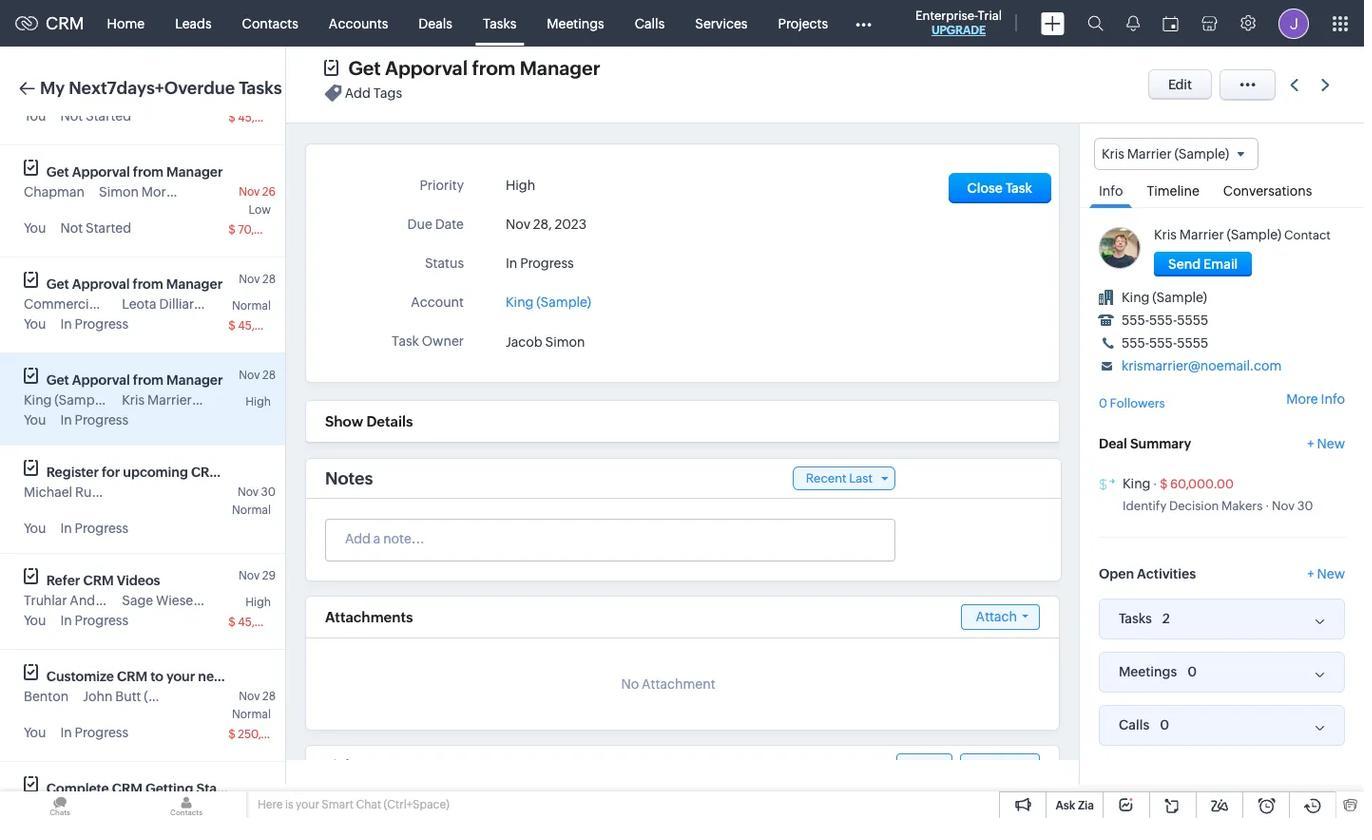Task type: vqa. For each thing, say whether or not it's contained in the screenshot.


Task type: locate. For each thing, give the bounding box(es) containing it.
nov inside get apporval from manager nov 26
[[239, 185, 260, 199]]

high down nov 29
[[246, 596, 271, 610]]

4 you from the top
[[24, 413, 46, 428]]

0 horizontal spatial truhlar
[[24, 594, 67, 609]]

simon morasca (sample)
[[99, 185, 252, 200]]

register for upcoming crm webinars nov 30
[[46, 465, 284, 499]]

manager down meetings link
[[520, 57, 601, 79]]

45,000.00 up 26
[[238, 111, 296, 125]]

tasks left 2
[[1120, 612, 1153, 627]]

0 vertical spatial task
[[1006, 181, 1033, 196]]

in down benton
[[60, 726, 72, 741]]

kris up info link
[[1102, 146, 1125, 162]]

in progress for get approval from manager
[[60, 317, 129, 332]]

1 vertical spatial 29
[[262, 803, 276, 816]]

status
[[425, 256, 464, 271]]

no attachment
[[622, 677, 716, 692]]

1 vertical spatial add
[[912, 759, 937, 774]]

donette foller (sample)
[[122, 802, 267, 817]]

started down next7days+overdue
[[86, 108, 131, 124]]

marrier
[[1128, 146, 1172, 162], [1180, 228, 1225, 243], [147, 393, 192, 408]]

0 vertical spatial apporval
[[385, 57, 468, 79]]

nov right makers
[[1273, 499, 1296, 513]]

555-
[[1122, 313, 1150, 328], [1150, 313, 1178, 328], [1122, 336, 1150, 351], [1150, 336, 1178, 351]]

2 nov 28 from the top
[[239, 369, 276, 382]]

not for $ 70,000.00
[[60, 221, 83, 236]]

nov 28 for kris marrier (sample)
[[239, 369, 276, 382]]

crm inside customize crm to your needs nov 28
[[117, 670, 148, 685]]

$ for get approval from manager
[[228, 320, 236, 333]]

0 vertical spatial 555-555-5555
[[1122, 313, 1209, 328]]

3 $ 45,000.00 from the top
[[228, 616, 296, 630]]

not down my
[[60, 108, 83, 124]]

2 horizontal spatial 0
[[1188, 664, 1198, 680]]

crm left webinars
[[191, 465, 222, 480]]

profile element
[[1268, 0, 1321, 46]]

task right "close"
[[1006, 181, 1033, 196]]

marrier up timeline link
[[1128, 146, 1172, 162]]

calls link
[[620, 0, 680, 46]]

0 vertical spatial 45,000.00
[[238, 111, 296, 125]]

0 horizontal spatial get apporval from manager
[[46, 373, 223, 388]]

1 vertical spatial your
[[296, 799, 320, 812]]

contacts image
[[127, 792, 246, 819]]

kris
[[1102, 146, 1125, 162], [1155, 228, 1178, 243], [122, 393, 145, 408]]

0 vertical spatial + new
[[1308, 436, 1346, 452]]

$ 45,000.00 for refer crm videos
[[228, 616, 296, 630]]

not
[[60, 108, 83, 124], [60, 221, 83, 236]]

1 horizontal spatial meetings
[[1120, 665, 1178, 680]]

2 vertical spatial 0
[[1161, 718, 1170, 733]]

get inside get apporval from manager nov 26
[[46, 165, 69, 180]]

tags
[[373, 86, 402, 101]]

0 vertical spatial 29
[[262, 570, 276, 583]]

2 vertical spatial started
[[196, 782, 243, 797]]

not started for $ 70,000.00
[[60, 221, 131, 236]]

chat
[[356, 799, 382, 812]]

(sample) up webinars
[[195, 393, 250, 408]]

edit button
[[1149, 69, 1213, 100]]

1 vertical spatial calls
[[1120, 718, 1150, 733]]

1 vertical spatial high
[[246, 396, 271, 409]]

1 vertical spatial ·
[[1266, 499, 1270, 513]]

0 horizontal spatial 30
[[261, 486, 276, 499]]

2 $ 45,000.00 from the top
[[228, 320, 296, 333]]

$ left 250,000.00
[[228, 729, 236, 742]]

get apporval from manager
[[349, 57, 601, 79], [46, 373, 223, 388]]

from down tasks link
[[472, 57, 516, 79]]

1 vertical spatial not started
[[60, 221, 131, 236]]

in progress for get apporval from manager
[[60, 413, 129, 428]]

manager
[[520, 57, 601, 79], [167, 165, 223, 180], [166, 277, 223, 292], [167, 373, 223, 388]]

manager for marrier
[[167, 373, 223, 388]]

enterprise-trial upgrade
[[916, 9, 1003, 37]]

from up leota
[[133, 277, 163, 292]]

manager up leota dilliard (sample)
[[166, 277, 223, 292]]

1 vertical spatial normal
[[232, 504, 271, 517]]

not started for $ 45,000.00
[[60, 108, 131, 124]]

leota dilliard (sample)
[[122, 297, 260, 312]]

kris marrier (sample) up upcoming
[[122, 393, 250, 408]]

in progress for refer crm videos
[[60, 614, 129, 629]]

ruta
[[75, 485, 104, 500]]

king (sample) up krismarrier@noemail.com
[[1122, 290, 1208, 306]]

1 normal from the top
[[232, 300, 271, 313]]

0 vertical spatial +
[[1308, 436, 1315, 452]]

previous record image
[[1291, 78, 1299, 91]]

you down chapman
[[24, 221, 46, 236]]

in up register
[[60, 413, 72, 428]]

new
[[1318, 436, 1346, 452], [1318, 567, 1346, 582]]

commercial press
[[24, 297, 135, 312]]

0 vertical spatial info
[[1100, 184, 1124, 199]]

45,000.00 down nov 29
[[238, 616, 296, 630]]

555-555-5555
[[1122, 313, 1209, 328], [1122, 336, 1209, 351]]

0
[[1100, 397, 1108, 411], [1188, 664, 1198, 680], [1161, 718, 1170, 733]]

progress up for
[[75, 413, 129, 428]]

0 horizontal spatial 0
[[1100, 397, 1108, 411]]

nov up sage wieser (sample)
[[239, 570, 260, 583]]

1 45,000.00 from the top
[[238, 111, 296, 125]]

$ down leota dilliard (sample)
[[228, 320, 236, 333]]

1 vertical spatial started
[[86, 221, 131, 236]]

kris up upcoming
[[122, 393, 145, 408]]

contacts
[[242, 16, 299, 31]]

not down chapman
[[60, 221, 83, 236]]

1 28 from the top
[[262, 273, 276, 286]]

1 + from the top
[[1308, 436, 1315, 452]]

press
[[102, 297, 135, 312]]

smart
[[322, 799, 354, 812]]

foller
[[175, 802, 209, 817]]

normal for customize crm to your needs
[[232, 709, 271, 722]]

1 vertical spatial +
[[1308, 567, 1315, 582]]

apporval down the deals on the left top of page
[[385, 57, 468, 79]]

in for get approval from manager
[[60, 317, 72, 332]]

2 29 from the top
[[262, 803, 276, 816]]

0 vertical spatial ·
[[1154, 477, 1158, 491]]

1 vertical spatial 555-555-5555
[[1122, 336, 1209, 351]]

normal right dilliard
[[232, 300, 271, 313]]

more
[[1287, 392, 1319, 408]]

0 horizontal spatial king (sample) link
[[506, 289, 592, 310]]

get down 'commercial'
[[46, 373, 69, 388]]

2 vertical spatial 45,000.00
[[238, 616, 296, 630]]

close
[[968, 181, 1003, 196]]

1 5555 from the top
[[1178, 313, 1209, 328]]

1 vertical spatial simon
[[546, 335, 586, 350]]

0 horizontal spatial ·
[[1154, 477, 1158, 491]]

normal up $ 250,000.00
[[232, 709, 271, 722]]

from down leota
[[133, 373, 164, 388]]

get for leota
[[46, 277, 69, 292]]

meetings link
[[532, 0, 620, 46]]

kris down timeline
[[1155, 228, 1178, 243]]

45,000.00 for refer crm videos
[[238, 616, 296, 630]]

show
[[325, 414, 363, 430]]

tasks right the deals on the left top of page
[[483, 16, 517, 31]]

you down benton
[[24, 726, 46, 741]]

28 for kris marrier (sample)
[[262, 369, 276, 382]]

krismarrier@noemail.com link
[[1122, 359, 1282, 374]]

king (sample) up jacob simon
[[506, 295, 592, 310]]

crm for to
[[117, 670, 148, 685]]

meetings left calls link
[[547, 16, 605, 31]]

1 horizontal spatial task
[[1006, 181, 1033, 196]]

1 horizontal spatial ·
[[1266, 499, 1270, 513]]

your inside customize crm to your needs nov 28
[[166, 670, 195, 685]]

manager for tags
[[520, 57, 601, 79]]

in progress down ruta
[[60, 521, 129, 536]]

2 vertical spatial $ 45,000.00
[[228, 616, 296, 630]]

28
[[262, 273, 276, 286], [262, 369, 276, 382], [262, 691, 276, 704]]

sage wieser (sample)
[[122, 594, 256, 609]]

progress for register for upcoming crm webinars
[[75, 521, 129, 536]]

30 inside king · $ 60,000.00 identify decision makers · nov 30
[[1298, 499, 1314, 513]]

from for marrier
[[133, 373, 164, 388]]

nov down leota dilliard (sample)
[[239, 369, 260, 382]]

signals element
[[1116, 0, 1152, 47]]

in progress down truhlar and truhlar attys
[[60, 614, 129, 629]]

services link
[[680, 0, 763, 46]]

from for dilliard
[[133, 277, 163, 292]]

nov 29
[[239, 570, 276, 583]]

from
[[472, 57, 516, 79], [133, 165, 164, 180], [133, 277, 163, 292], [133, 373, 164, 388]]

29 inside 'complete crm getting started steps nov 29'
[[262, 803, 276, 816]]

Kris Marrier (Sample) field
[[1095, 138, 1260, 170]]

0 followers
[[1100, 397, 1166, 411]]

attachment
[[642, 677, 716, 692]]

· right makers
[[1266, 499, 1270, 513]]

1 vertical spatial info
[[1322, 392, 1346, 408]]

29
[[262, 570, 276, 583], [262, 803, 276, 816]]

7 you from the top
[[24, 726, 46, 741]]

your right to
[[166, 670, 195, 685]]

started up donette foller (sample)
[[196, 782, 243, 797]]

in down 'commercial'
[[60, 317, 72, 332]]

king link
[[1123, 476, 1151, 491]]

$ 70,000.00
[[228, 224, 296, 237]]

get up chapman
[[46, 165, 69, 180]]

1 vertical spatial new
[[1318, 567, 1346, 582]]

0 vertical spatial add
[[345, 86, 371, 101]]

Other Modules field
[[844, 8, 885, 39]]

1 vertical spatial nov 28
[[239, 369, 276, 382]]

crm inside 'complete crm getting started steps nov 29'
[[112, 782, 143, 797]]

1 $ 45,000.00 from the top
[[228, 111, 296, 125]]

2 horizontal spatial king (sample)
[[1122, 290, 1208, 306]]

(sample) up jacob simon
[[537, 295, 592, 310]]

marrier up upcoming
[[147, 393, 192, 408]]

0 vertical spatial calls
[[635, 16, 665, 31]]

1 29 from the top
[[262, 570, 276, 583]]

king (sample) link
[[506, 289, 592, 310], [1122, 290, 1208, 306]]

2 vertical spatial kris
[[122, 393, 145, 408]]

0 vertical spatial tasks
[[483, 16, 517, 31]]

30 down "+ new" link
[[1298, 499, 1314, 513]]

2 5555 from the top
[[1178, 336, 1209, 351]]

(sample)
[[1175, 146, 1230, 162], [197, 185, 252, 200], [1227, 228, 1282, 243], [1153, 290, 1208, 306], [537, 295, 592, 310], [205, 297, 260, 312], [55, 393, 109, 408], [195, 393, 250, 408], [106, 485, 161, 500], [201, 594, 256, 609], [144, 690, 199, 705], [212, 802, 267, 817]]

1 vertical spatial kris
[[1155, 228, 1178, 243]]

3 normal from the top
[[232, 709, 271, 722]]

king up register
[[24, 393, 52, 408]]

normal for get approval from manager
[[232, 300, 271, 313]]

in progress up for
[[60, 413, 129, 428]]

2 normal from the top
[[232, 504, 271, 517]]

2 45,000.00 from the top
[[238, 320, 296, 333]]

not started
[[60, 108, 131, 124], [60, 221, 131, 236]]

0 vertical spatial kris
[[1102, 146, 1125, 162]]

0 vertical spatial not
[[60, 108, 83, 124]]

deal
[[1100, 436, 1128, 452]]

+
[[1308, 436, 1315, 452], [1308, 567, 1315, 582]]

0 horizontal spatial meetings
[[547, 16, 605, 31]]

crm up dimensions
[[112, 782, 143, 797]]

1 555-555-5555 from the top
[[1122, 313, 1209, 328]]

simon left morasca on the left top
[[99, 185, 139, 200]]

conversations
[[1224, 184, 1313, 199]]

1 horizontal spatial marrier
[[1128, 146, 1172, 162]]

you for truhlar and truhlar attys
[[24, 614, 46, 629]]

0 vertical spatial marrier
[[1128, 146, 1172, 162]]

1 new from the top
[[1318, 436, 1346, 452]]

1 horizontal spatial kris marrier (sample)
[[1102, 146, 1230, 162]]

in progress for register for upcoming crm webinars
[[60, 521, 129, 536]]

nov down steps
[[239, 803, 260, 816]]

0 vertical spatial $ 45,000.00
[[228, 111, 296, 125]]

28 for leota dilliard (sample)
[[262, 273, 276, 286]]

in for register for upcoming crm webinars
[[60, 521, 72, 536]]

1 not started from the top
[[60, 108, 131, 124]]

king (sample) link up krismarrier@noemail.com
[[1122, 290, 1208, 306]]

1 vertical spatial + new
[[1308, 567, 1346, 582]]

you down truhlar and truhlar attys
[[24, 614, 46, 629]]

benton
[[24, 690, 69, 705]]

1 horizontal spatial king (sample) link
[[1122, 290, 1208, 306]]

$ 250,000.00
[[228, 729, 303, 742]]

· right king link
[[1154, 477, 1158, 491]]

$ down my next7days+overdue tasks
[[228, 111, 236, 125]]

6 you from the top
[[24, 614, 46, 629]]

(sample) down upcoming
[[106, 485, 161, 500]]

nov inside 'complete crm getting started steps nov 29'
[[239, 803, 260, 816]]

$ right king link
[[1161, 477, 1168, 491]]

kris marrier (sample) contact
[[1155, 228, 1332, 243]]

2 vertical spatial marrier
[[147, 393, 192, 408]]

started up approval
[[86, 221, 131, 236]]

king · $ 60,000.00 identify decision makers · nov 30
[[1123, 476, 1314, 513]]

truhlar down refer
[[24, 594, 67, 609]]

1 horizontal spatial your
[[296, 799, 320, 812]]

0 vertical spatial normal
[[232, 300, 271, 313]]

3 28 from the top
[[262, 691, 276, 704]]

2 vertical spatial tasks
[[1120, 612, 1153, 627]]

0 vertical spatial not started
[[60, 108, 131, 124]]

date
[[435, 217, 464, 232]]

crm for videos
[[83, 574, 114, 589]]

calendar image
[[1163, 16, 1179, 31]]

None button
[[1155, 252, 1253, 277]]

progress down truhlar and truhlar attys
[[75, 614, 129, 629]]

king (sample) for the right king (sample) link
[[1122, 290, 1208, 306]]

progress down john
[[75, 726, 129, 741]]

krismarrier@noemail.com
[[1122, 359, 1282, 374]]

normal down webinars
[[232, 504, 271, 517]]

1 vertical spatial 5555
[[1178, 336, 1209, 351]]

more info link
[[1287, 392, 1346, 408]]

1 vertical spatial marrier
[[1180, 228, 1225, 243]]

attach
[[976, 610, 1018, 625]]

info link
[[1090, 170, 1133, 208]]

2 vertical spatial high
[[246, 596, 271, 610]]

get for kris
[[46, 373, 69, 388]]

0 vertical spatial get apporval from manager
[[349, 57, 601, 79]]

info right more
[[1322, 392, 1346, 408]]

0 horizontal spatial add
[[345, 86, 371, 101]]

get apporval from manager down tasks link
[[349, 57, 601, 79]]

contact
[[1285, 228, 1332, 243]]

attys
[[144, 594, 176, 609]]

from inside get apporval from manager nov 26
[[133, 165, 164, 180]]

5555 up krismarrier@noemail.com
[[1178, 313, 1209, 328]]

(sample) down to
[[144, 690, 199, 705]]

kris marrier (sample)
[[1102, 146, 1230, 162], [122, 393, 250, 408]]

1 vertical spatial kris marrier (sample)
[[122, 393, 250, 408]]

kris inside field
[[1102, 146, 1125, 162]]

1 horizontal spatial 0
[[1161, 718, 1170, 733]]

1 nov 28 from the top
[[239, 273, 276, 286]]

started for $ 70,000.00
[[86, 221, 131, 236]]

dilliard
[[159, 297, 202, 312]]

60,000.00
[[1171, 477, 1235, 491]]

trial
[[978, 9, 1003, 23]]

you up michael at the left
[[24, 413, 46, 428]]

in down michael at the left
[[60, 521, 72, 536]]

0 for calls
[[1161, 718, 1170, 733]]

2 not from the top
[[60, 221, 83, 236]]

you down 'commercial'
[[24, 317, 46, 332]]

1 horizontal spatial add
[[912, 759, 937, 774]]

1 vertical spatial 28
[[262, 369, 276, 382]]

new inside "+ new" link
[[1318, 436, 1346, 452]]

normal inside michael ruta (sample) normal
[[232, 504, 271, 517]]

1 horizontal spatial get apporval from manager
[[349, 57, 601, 79]]

2 28 from the top
[[262, 369, 276, 382]]

0 vertical spatial nov 28
[[239, 273, 276, 286]]

0 horizontal spatial calls
[[635, 16, 665, 31]]

0 horizontal spatial your
[[166, 670, 195, 685]]

1 vertical spatial 45,000.00
[[238, 320, 296, 333]]

1 vertical spatial tasks
[[239, 78, 282, 98]]

high
[[506, 178, 536, 193], [246, 396, 271, 409], [246, 596, 271, 610]]

2 vertical spatial normal
[[232, 709, 271, 722]]

nov down webinars
[[238, 486, 259, 499]]

2 not started from the top
[[60, 221, 131, 236]]

1 vertical spatial get apporval from manager
[[46, 373, 223, 388]]

get up add tags
[[349, 57, 381, 79]]

2 you from the top
[[24, 221, 46, 236]]

0 vertical spatial 0
[[1100, 397, 1108, 411]]

0 vertical spatial kris marrier (sample)
[[1102, 146, 1230, 162]]

truhlar down "refer crm videos"
[[98, 594, 141, 609]]

progress down ruta
[[75, 521, 129, 536]]

here
[[258, 799, 283, 812]]

getting
[[146, 782, 193, 797]]

not for $ 45,000.00
[[60, 108, 83, 124]]

home
[[107, 16, 145, 31]]

30 down webinars
[[261, 486, 276, 499]]

add for add tags
[[345, 86, 371, 101]]

you for commercial press
[[24, 317, 46, 332]]

meetings down 2
[[1120, 665, 1178, 680]]

0 vertical spatial simon
[[99, 185, 139, 200]]

enterprise-
[[916, 9, 978, 23]]

king (sample) up register
[[24, 393, 109, 408]]

in for get apporval from manager
[[60, 413, 72, 428]]

crm up truhlar and truhlar attys
[[83, 574, 114, 589]]

next7days+overdue
[[69, 78, 235, 98]]

30 inside register for upcoming crm webinars nov 30
[[261, 486, 276, 499]]

started for $ 45,000.00
[[86, 108, 131, 124]]

kris marrier (sample) inside kris marrier (sample) field
[[1102, 146, 1230, 162]]

$ for refer crm videos
[[228, 616, 236, 630]]

king up krismarrier@noemail.com link
[[1122, 290, 1150, 306]]

nov inside customize crm to your needs nov 28
[[239, 691, 260, 704]]

1 not from the top
[[60, 108, 83, 124]]

apporval inside get apporval from manager nov 26
[[72, 165, 130, 180]]

3 45,000.00 from the top
[[238, 616, 296, 630]]

0 horizontal spatial kris
[[122, 393, 145, 408]]

5555 up krismarrier@noemail.com link
[[1178, 336, 1209, 351]]

0 horizontal spatial task
[[392, 334, 419, 349]]

$ 45,000.00 down nov 29
[[228, 616, 296, 630]]

in for refer crm videos
[[60, 614, 72, 629]]

tasks
[[483, 16, 517, 31], [239, 78, 282, 98], [1120, 612, 1153, 627]]

john butt (sample)
[[83, 690, 199, 705]]

crm left the home link
[[46, 13, 84, 33]]

0 horizontal spatial marrier
[[147, 393, 192, 408]]

2 horizontal spatial tasks
[[1120, 612, 1153, 627]]

projects link
[[763, 0, 844, 46]]

king up identify
[[1123, 476, 1151, 491]]

high up 28,
[[506, 178, 536, 193]]

progress for refer crm videos
[[75, 614, 129, 629]]

manager up simon morasca (sample)
[[167, 165, 223, 180]]

$ left 70,000.00 at left
[[228, 224, 236, 237]]

1 you from the top
[[24, 108, 46, 124]]

1 vertical spatial 0
[[1188, 664, 1198, 680]]

$ 45,000.00 up 26
[[228, 111, 296, 125]]

add
[[345, 86, 371, 101], [912, 759, 937, 774]]

in progress for customize crm to your needs
[[60, 726, 129, 741]]

high up webinars
[[246, 396, 271, 409]]

·
[[1154, 477, 1158, 491], [1266, 499, 1270, 513]]

1 truhlar from the left
[[24, 594, 67, 609]]

in down and
[[60, 614, 72, 629]]

kris marrier (sample) up timeline link
[[1102, 146, 1230, 162]]

1 vertical spatial $ 45,000.00
[[228, 320, 296, 333]]

high for sage wieser (sample)
[[246, 596, 271, 610]]

0 vertical spatial 28
[[262, 273, 276, 286]]

dimensions
[[75, 802, 148, 817]]

2 vertical spatial 28
[[262, 691, 276, 704]]

Add a note... field
[[326, 530, 894, 549]]

manager for dilliard
[[166, 277, 223, 292]]

more info
[[1287, 392, 1346, 408]]

chapman
[[24, 185, 85, 200]]

get
[[349, 57, 381, 79], [46, 165, 69, 180], [46, 277, 69, 292], [46, 373, 69, 388]]

1 horizontal spatial king (sample)
[[506, 295, 592, 310]]

3 you from the top
[[24, 317, 46, 332]]

timeline link
[[1138, 170, 1210, 208]]

0 vertical spatial started
[[86, 108, 131, 124]]

not started down my
[[60, 108, 131, 124]]



Task type: describe. For each thing, give the bounding box(es) containing it.
0 vertical spatial high
[[506, 178, 536, 193]]

king up jacob
[[506, 295, 534, 310]]

250,000.00
[[238, 729, 303, 742]]

priority
[[420, 178, 464, 193]]

printing dimensions
[[24, 802, 148, 817]]

2 + from the top
[[1308, 567, 1315, 582]]

search element
[[1077, 0, 1116, 47]]

0 horizontal spatial tasks
[[239, 78, 282, 98]]

create menu image
[[1042, 12, 1065, 35]]

videos
[[117, 574, 160, 589]]

king (sample) for the leftmost king (sample) link
[[506, 295, 592, 310]]

summary
[[1131, 436, 1192, 452]]

$ for customize crm to your needs
[[228, 729, 236, 742]]

home link
[[92, 0, 160, 46]]

1 horizontal spatial tasks
[[483, 16, 517, 31]]

deals
[[419, 16, 453, 31]]

(sample) right dilliard
[[205, 297, 260, 312]]

0 horizontal spatial kris marrier (sample)
[[122, 393, 250, 408]]

show details link
[[325, 414, 413, 430]]

steps
[[246, 782, 281, 797]]

2 555-555-5555 from the top
[[1122, 336, 1209, 351]]

truhlar and truhlar attys
[[24, 594, 176, 609]]

(sample) up krismarrier@noemail.com link
[[1153, 290, 1208, 306]]

low
[[249, 204, 271, 217]]

1 horizontal spatial simon
[[546, 335, 586, 350]]

butt
[[115, 690, 141, 705]]

notes
[[325, 469, 373, 489]]

$ 45,000.00 for get approval from manager
[[228, 320, 296, 333]]

followers
[[1111, 397, 1166, 411]]

you for benton
[[24, 726, 46, 741]]

open
[[1100, 567, 1135, 582]]

complete crm getting started steps nov 29
[[46, 782, 281, 816]]

john
[[83, 690, 113, 705]]

makers
[[1222, 499, 1263, 513]]

donette
[[122, 802, 172, 817]]

attach link
[[961, 605, 1041, 631]]

timeline
[[1148, 184, 1200, 199]]

get apporval from manager for marrier
[[46, 373, 223, 388]]

2023
[[555, 217, 587, 232]]

in for customize crm to your needs
[[60, 726, 72, 741]]

progress for get apporval from manager
[[75, 413, 129, 428]]

task owner
[[392, 334, 464, 349]]

(sample) inside michael ruta (sample) normal
[[106, 485, 161, 500]]

next record image
[[1322, 78, 1335, 91]]

in down nov 28, 2023
[[506, 256, 518, 271]]

1 + new from the top
[[1308, 436, 1346, 452]]

1 horizontal spatial calls
[[1120, 718, 1150, 733]]

needs
[[198, 670, 237, 685]]

customize crm to your needs nov 28
[[46, 670, 276, 704]]

you for chapman
[[24, 221, 46, 236]]

+ new link
[[1308, 436, 1346, 461]]

2 truhlar from the left
[[98, 594, 141, 609]]

add link
[[897, 754, 953, 780]]

get apporval from manager nov 26
[[46, 165, 276, 199]]

no
[[622, 677, 639, 692]]

customize
[[46, 670, 114, 685]]

crm link
[[15, 13, 84, 33]]

create menu element
[[1030, 0, 1077, 46]]

accounts
[[329, 16, 388, 31]]

my
[[40, 78, 65, 98]]

2 new from the top
[[1318, 567, 1346, 582]]

progress for get approval from manager
[[75, 317, 129, 332]]

identify
[[1123, 499, 1167, 513]]

(sample) down nov 29
[[201, 594, 256, 609]]

2 + new from the top
[[1308, 567, 1346, 582]]

nov 28, 2023
[[506, 217, 587, 232]]

zia
[[1079, 800, 1095, 813]]

started inside 'complete crm getting started steps nov 29'
[[196, 782, 243, 797]]

deals link
[[404, 0, 468, 46]]

decision
[[1170, 499, 1220, 513]]

you for king (sample)
[[24, 413, 46, 428]]

ask
[[1056, 800, 1076, 813]]

contacts link
[[227, 0, 314, 46]]

get for add
[[349, 57, 381, 79]]

links
[[325, 758, 361, 774]]

recent last
[[806, 472, 873, 486]]

(sample) down conversations
[[1227, 228, 1282, 243]]

high for kris marrier (sample)
[[246, 396, 271, 409]]

here is your smart chat (ctrl+space)
[[258, 799, 450, 812]]

0 horizontal spatial king (sample)
[[24, 393, 109, 408]]

0 horizontal spatial info
[[1100, 184, 1124, 199]]

2
[[1163, 611, 1171, 626]]

crm for getting
[[112, 782, 143, 797]]

signals image
[[1127, 15, 1140, 31]]

deal summary
[[1100, 436, 1192, 452]]

$ inside king · $ 60,000.00 identify decision makers · nov 30
[[1161, 477, 1168, 491]]

add for add
[[912, 759, 937, 774]]

(ctrl+space)
[[384, 799, 450, 812]]

marrier inside field
[[1128, 146, 1172, 162]]

upcoming
[[123, 465, 188, 480]]

in progress down 28,
[[506, 256, 574, 271]]

attachments
[[325, 610, 413, 626]]

nov inside king · $ 60,000.00 identify decision makers · nov 30
[[1273, 499, 1296, 513]]

chats image
[[0, 792, 120, 819]]

1 horizontal spatial info
[[1322, 392, 1346, 408]]

jacob
[[506, 335, 543, 350]]

28 inside customize crm to your needs nov 28
[[262, 691, 276, 704]]

28,
[[533, 217, 552, 232]]

account
[[411, 295, 464, 310]]

accounts link
[[314, 0, 404, 46]]

sage
[[122, 594, 153, 609]]

for
[[102, 465, 120, 480]]

progress for customize crm to your needs
[[75, 726, 129, 741]]

0 for meetings
[[1188, 664, 1198, 680]]

(sample) down steps
[[212, 802, 267, 817]]

nov inside register for upcoming crm webinars nov 30
[[238, 486, 259, 499]]

5 you from the top
[[24, 521, 46, 536]]

morasca
[[142, 185, 194, 200]]

owner
[[422, 334, 464, 349]]

(sample) up low
[[197, 185, 252, 200]]

webinars
[[225, 465, 284, 480]]

0 vertical spatial meetings
[[547, 16, 605, 31]]

close task link
[[949, 173, 1052, 204]]

add tags
[[345, 86, 402, 101]]

refer
[[46, 574, 80, 589]]

michael ruta (sample) normal
[[24, 485, 271, 517]]

printing
[[24, 802, 73, 817]]

45,000.00 for get approval from manager
[[238, 320, 296, 333]]

apporval for kris marrier (sample)
[[72, 373, 130, 388]]

2 horizontal spatial kris
[[1155, 228, 1178, 243]]

apporval for add tags
[[385, 57, 468, 79]]

king inside king · $ 60,000.00 identify decision makers · nov 30
[[1123, 476, 1151, 491]]

nov left 28,
[[506, 217, 531, 232]]

get approval from manager
[[46, 277, 223, 292]]

70,000.00
[[238, 224, 296, 237]]

register
[[46, 465, 99, 480]]

show details
[[325, 414, 413, 430]]

nov 28 for leota dilliard (sample)
[[239, 273, 276, 286]]

nov down $ 70,000.00 on the top of page
[[239, 273, 260, 286]]

recent
[[806, 472, 847, 486]]

get apporval from manager for tags
[[349, 57, 601, 79]]

(sample) inside field
[[1175, 146, 1230, 162]]

progress down nov 28, 2023
[[520, 256, 574, 271]]

commercial
[[24, 297, 100, 312]]

crm inside register for upcoming crm webinars nov 30
[[191, 465, 222, 480]]

profile image
[[1279, 8, 1310, 39]]

$ for get apporval from manager
[[228, 224, 236, 237]]

(sample) up register
[[55, 393, 109, 408]]

1 vertical spatial task
[[392, 334, 419, 349]]

search image
[[1088, 15, 1104, 31]]

2 horizontal spatial marrier
[[1180, 228, 1225, 243]]

ask zia
[[1056, 800, 1095, 813]]

manager inside get apporval from manager nov 26
[[167, 165, 223, 180]]

upgrade
[[932, 24, 986, 37]]

jacob simon
[[506, 335, 586, 350]]

from for tags
[[472, 57, 516, 79]]

tasks link
[[468, 0, 532, 46]]



